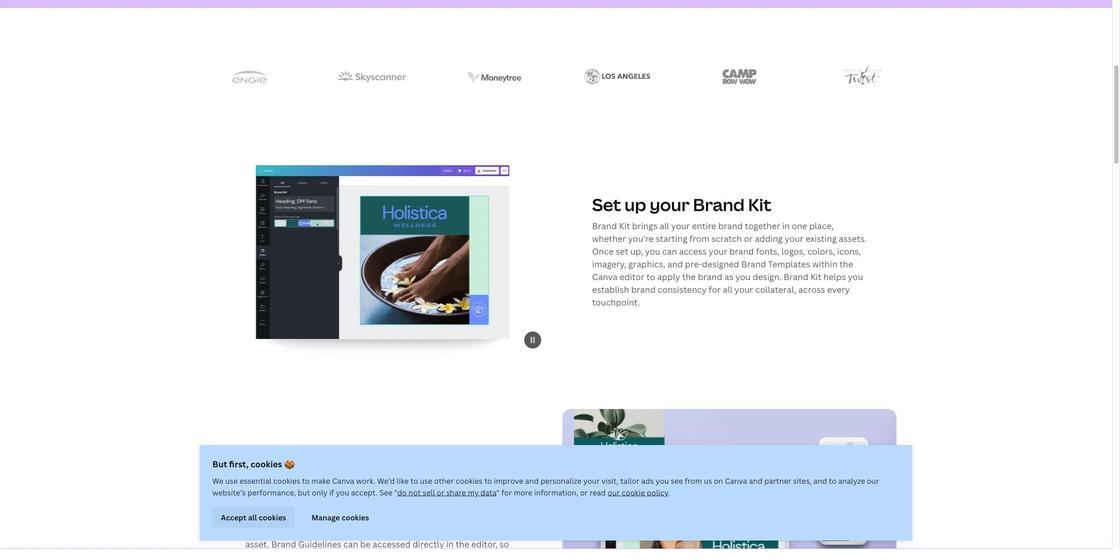 Task type: vqa. For each thing, say whether or not it's contained in the screenshot.
bottommost Cards
no



Task type: locate. For each thing, give the bounding box(es) containing it.
to inside add contextual brand guidelines showcasing your brand identity couldn't be simpler. once your brand fonts, logos, colors, icons, imagery and graphics are set up in your brand kit, you can even add guidance on how to use each asset. brand guidelines can be accessed directly in the editor,
[[453, 526, 462, 537]]

in down how
[[446, 539, 454, 549]]

1 horizontal spatial be
[[413, 500, 423, 512]]

0 vertical spatial up
[[625, 193, 647, 216]]

icons, down assets.
[[838, 246, 861, 257]]

set up your brand kit brand kit brings all your entire brand together in one place, whether you're starting from scratch or adding your existing assets. once set up, you can access your brand fonts, logos, colors, icons, imagery, graphics, and pre-designed brand templates within the canva editor to apply the brand as you design. brand kit helps you establish brand consistency for all your collateral, across every touchpoint.
[[592, 193, 867, 308]]

0 vertical spatial fonts,
[[756, 246, 780, 257]]

1 vertical spatial fonts,
[[272, 513, 295, 524]]

camp bow wow image
[[723, 69, 758, 85]]

you
[[645, 246, 661, 257], [736, 271, 751, 283], [848, 271, 864, 283], [656, 476, 669, 486], [336, 487, 349, 497], [309, 526, 324, 537]]

visit,
[[602, 476, 619, 486]]

kit up whether
[[619, 220, 630, 232]]

kit up across
[[811, 271, 822, 283]]

0 horizontal spatial set
[[483, 513, 496, 524]]

brand down the "scratch"
[[730, 246, 754, 257]]

do not sell or share my data link
[[398, 487, 497, 497]]

set up each
[[483, 513, 496, 524]]

contextual
[[284, 452, 375, 475]]

from
[[690, 233, 710, 244], [685, 476, 702, 486]]

0 horizontal spatial or
[[437, 487, 445, 497]]

your down data
[[483, 500, 502, 512]]

up inside add contextual brand guidelines showcasing your brand identity couldn't be simpler. once your brand fonts, logos, colors, icons, imagery and graphics are set up in your brand kit, you can even add guidance on how to use each asset. brand guidelines can be accessed directly in the editor,
[[498, 513, 509, 524]]

or left read
[[580, 487, 588, 497]]

1 horizontal spatial kit
[[749, 193, 772, 216]]

accept
[[221, 512, 247, 522]]

your up read
[[584, 476, 600, 486]]

within
[[813, 258, 838, 270]]

all down as
[[723, 284, 733, 295]]

our cookie policy link
[[608, 487, 668, 497]]

set inside set up your brand kit brand kit brings all your entire brand together in one place, whether you're starting from scratch or adding your existing assets. once set up, you can access your brand fonts, logos, colors, icons, imagery, graphics, and pre-designed brand templates within the canva editor to apply the brand as you design. brand kit helps you establish brand consistency for all your collateral, across every touchpoint.
[[616, 246, 629, 257]]

up up each
[[498, 513, 509, 524]]

or right the sell
[[437, 487, 445, 497]]

0 horizontal spatial kit
[[619, 220, 630, 232]]

0 vertical spatial from
[[690, 233, 710, 244]]

brand
[[693, 193, 745, 216], [592, 220, 617, 232], [742, 258, 766, 270], [784, 271, 809, 283], [378, 452, 430, 475], [266, 526, 291, 537], [272, 539, 296, 549]]

our inside we use essential cookies to make canva work. we'd like to use other cookies to improve and personalize your visit, tailor ads you see from us on canva and partner sites, and to analyze our website's performance, but only if you accept. see "
[[867, 476, 880, 486]]

from left us
[[685, 476, 702, 486]]

2 horizontal spatial can
[[663, 246, 677, 257]]

0 vertical spatial in
[[783, 220, 790, 232]]

the for add contextual brand guidelines
[[456, 539, 470, 549]]

the down are
[[456, 539, 470, 549]]

0 vertical spatial can
[[663, 246, 677, 257]]

canva up 'if'
[[332, 476, 355, 486]]

together
[[745, 220, 781, 232]]

to left analyze
[[829, 476, 837, 486]]

once down whether
[[592, 246, 614, 257]]

your
[[650, 193, 690, 216], [672, 220, 690, 232], [785, 233, 804, 244], [709, 246, 728, 257], [735, 284, 754, 295], [584, 476, 600, 486], [296, 500, 314, 512], [483, 500, 502, 512], [245, 526, 264, 537]]

1 vertical spatial set
[[483, 513, 496, 524]]

accept.
[[351, 487, 378, 497]]

0 horizontal spatial canva
[[332, 476, 355, 486]]

0 horizontal spatial for
[[502, 487, 512, 497]]

and right sites,
[[814, 476, 827, 486]]

logos, inside add contextual brand guidelines showcasing your brand identity couldn't be simpler. once your brand fonts, logos, colors, icons, imagery and graphics are set up in your brand kit, you can even add guidance on how to use each asset. brand guidelines can be accessed directly in the editor,
[[298, 513, 321, 524]]

2 vertical spatial the
[[456, 539, 470, 549]]

and
[[668, 258, 683, 270], [525, 476, 539, 486], [749, 476, 763, 486], [814, 476, 827, 486], [414, 513, 429, 524]]

once up are
[[459, 500, 481, 512]]

0 vertical spatial all
[[660, 220, 670, 232]]

like
[[397, 476, 409, 486]]

1 vertical spatial the
[[683, 271, 696, 283]]

1 horizontal spatial all
[[660, 220, 670, 232]]

2 horizontal spatial or
[[744, 233, 753, 244]]

read
[[590, 487, 606, 497]]

manage cookies
[[312, 512, 369, 522]]

" right see
[[395, 487, 398, 497]]

0 vertical spatial colors,
[[808, 246, 836, 257]]

not
[[409, 487, 421, 497]]

0 horizontal spatial use
[[225, 476, 238, 486]]

2 horizontal spatial all
[[723, 284, 733, 295]]

our right analyze
[[867, 476, 880, 486]]

1 vertical spatial icons,
[[353, 513, 377, 524]]

brand up like
[[378, 452, 430, 475]]

all up starting
[[660, 220, 670, 232]]

can down manage cookies
[[326, 526, 341, 537]]

sites,
[[794, 476, 812, 486]]

cookies down identity
[[342, 512, 369, 522]]

icons,
[[838, 246, 861, 257], [353, 513, 377, 524]]

brand
[[719, 220, 743, 232], [730, 246, 754, 257], [698, 271, 723, 283], [632, 284, 656, 295], [316, 500, 341, 512], [245, 513, 270, 524]]

to
[[647, 271, 656, 283], [302, 476, 310, 486], [411, 476, 418, 486], [485, 476, 492, 486], [829, 476, 837, 486], [453, 526, 462, 537]]

" down improve
[[497, 487, 500, 497]]

logos, up kit,
[[298, 513, 321, 524]]

showcasing
[[245, 500, 294, 512]]

from down 'entire'
[[690, 233, 710, 244]]

1 " from the left
[[395, 487, 398, 497]]

can
[[663, 246, 677, 257], [326, 526, 341, 537], [344, 539, 358, 549]]

or down together
[[744, 233, 753, 244]]

you right as
[[736, 271, 751, 283]]

2 horizontal spatial in
[[783, 220, 790, 232]]

cookies up my
[[456, 476, 483, 486]]

add
[[364, 526, 380, 537]]

0 horizontal spatial once
[[459, 500, 481, 512]]

1 vertical spatial colors,
[[323, 513, 351, 524]]

imagery
[[379, 513, 412, 524]]

colors, up even
[[323, 513, 351, 524]]

set left up,
[[616, 246, 629, 257]]

icons, down identity
[[353, 513, 377, 524]]

1 vertical spatial can
[[326, 526, 341, 537]]

1 vertical spatial our
[[608, 487, 620, 497]]

1 vertical spatial for
[[502, 487, 512, 497]]

from inside set up your brand kit brand kit brings all your entire brand together in one place, whether you're starting from scratch or adding your existing assets. once set up, you can access your brand fonts, logos, colors, icons, imagery, graphics, and pre-designed brand templates within the canva editor to apply the brand as you design. brand kit helps you establish brand consistency for all your collateral, across every touchpoint.
[[690, 233, 710, 244]]

and up do not sell or share my data " for more information, or read our cookie policy .
[[525, 476, 539, 486]]

across
[[799, 284, 826, 295]]

brand up manage on the bottom
[[316, 500, 341, 512]]

identity
[[343, 500, 375, 512]]

in left one
[[783, 220, 790, 232]]

all right accept
[[248, 512, 257, 522]]

0 vertical spatial the
[[840, 258, 854, 270]]

up up brings on the top of page
[[625, 193, 647, 216]]

on right us
[[714, 476, 724, 486]]

templates
[[769, 258, 811, 270]]

pre-
[[685, 258, 702, 270]]

to up but
[[302, 476, 310, 486]]

1 horizontal spatial for
[[709, 284, 721, 295]]

logos, inside set up your brand kit brand kit brings all your entire brand together in one place, whether you're starting from scratch or adding your existing assets. once set up, you can access your brand fonts, logos, colors, icons, imagery, graphics, and pre-designed brand templates within the canva editor to apply the brand as you design. brand kit helps you establish brand consistency for all your collateral, across every touchpoint.
[[782, 246, 806, 257]]

can inside set up your brand kit brand kit brings all your entire brand together in one place, whether you're starting from scratch or adding your existing assets. once set up, you can access your brand fonts, logos, colors, icons, imagery, graphics, and pre-designed brand templates within the canva editor to apply the brand as you design. brand kit helps you establish brand consistency for all your collateral, across every touchpoint.
[[663, 246, 677, 257]]

share
[[446, 487, 466, 497]]

2 vertical spatial kit
[[811, 271, 822, 283]]

can down even
[[344, 539, 358, 549]]

painting with a twist image
[[844, 66, 882, 88]]

up inside set up your brand kit brand kit brings all your entire brand together in one place, whether you're starting from scratch or adding your existing assets. once set up, you can access your brand fonts, logos, colors, icons, imagery, graphics, and pre-designed brand templates within the canva editor to apply the brand as you design. brand kit helps you establish brand consistency for all your collateral, across every touchpoint.
[[625, 193, 647, 216]]

design.
[[753, 271, 782, 283]]

be down not
[[413, 500, 423, 512]]

on up directly
[[421, 526, 432, 537]]

0 horizontal spatial all
[[248, 512, 257, 522]]

0 horizontal spatial our
[[608, 487, 620, 497]]

analyze
[[839, 476, 866, 486]]

1 horizontal spatial in
[[511, 513, 518, 524]]

1 horizontal spatial fonts,
[[756, 246, 780, 257]]

0 horizontal spatial on
[[421, 526, 432, 537]]

if
[[329, 487, 334, 497]]

and left partner
[[749, 476, 763, 486]]

0 vertical spatial set
[[616, 246, 629, 257]]

once inside add contextual brand guidelines showcasing your brand identity couldn't be simpler. once your brand fonts, logos, colors, icons, imagery and graphics are set up in your brand kit, you can even add guidance on how to use each asset. brand guidelines can be accessed directly in the editor,
[[459, 500, 481, 512]]

once
[[592, 246, 614, 257], [459, 500, 481, 512]]

1 horizontal spatial set
[[616, 246, 629, 257]]

use
[[225, 476, 238, 486], [420, 476, 433, 486], [464, 526, 478, 537]]

0 vertical spatial logos,
[[782, 246, 806, 257]]

0 horizontal spatial can
[[326, 526, 341, 537]]

or
[[744, 233, 753, 244], [437, 487, 445, 497], [580, 487, 588, 497]]

1 horizontal spatial use
[[420, 476, 433, 486]]

1 vertical spatial once
[[459, 500, 481, 512]]

1 horizontal spatial our
[[867, 476, 880, 486]]

accept all cookies button
[[213, 507, 295, 528]]

0 horizontal spatial "
[[395, 487, 398, 497]]

for down improve
[[502, 487, 512, 497]]

0 vertical spatial our
[[867, 476, 880, 486]]

the inside add contextual brand guidelines showcasing your brand identity couldn't be simpler. once your brand fonts, logos, colors, icons, imagery and graphics are set up in your brand kit, you can even add guidance on how to use each asset. brand guidelines can be accessed directly in the editor,
[[456, 539, 470, 549]]

be down add
[[360, 539, 371, 549]]

0 horizontal spatial colors,
[[323, 513, 351, 524]]

2 " from the left
[[497, 487, 500, 497]]

canva inside set up your brand kit brand kit brings all your entire brand together in one place, whether you're starting from scratch or adding your existing assets. once set up, you can access your brand fonts, logos, colors, icons, imagery, graphics, and pre-designed brand templates within the canva editor to apply the brand as you design. brand kit helps you establish brand consistency for all your collateral, across every touchpoint.
[[592, 271, 618, 283]]

in down more
[[511, 513, 518, 524]]

canva right us
[[725, 476, 748, 486]]

engie image
[[232, 71, 267, 83]]

personalize
[[541, 476, 582, 486]]

guidelines down kit,
[[298, 539, 342, 549]]

your up asset.
[[245, 526, 264, 537]]

data
[[481, 487, 497, 497]]

to right how
[[453, 526, 462, 537]]

1 horizontal spatial colors,
[[808, 246, 836, 257]]

1 horizontal spatial can
[[344, 539, 358, 549]]

helps
[[824, 271, 846, 283]]

you right kit,
[[309, 526, 324, 537]]

apply
[[658, 271, 681, 283]]

the up helps
[[840, 258, 854, 270]]

"
[[395, 487, 398, 497], [497, 487, 500, 497]]

fonts, down adding
[[756, 246, 780, 257]]

1 vertical spatial in
[[511, 513, 518, 524]]

and down simpler.
[[414, 513, 429, 524]]

fonts, inside add contextual brand guidelines showcasing your brand identity couldn't be simpler. once your brand fonts, logos, colors, icons, imagery and graphics are set up in your brand kit, you can even add guidance on how to use each asset. brand guidelines can be accessed directly in the editor,
[[272, 513, 295, 524]]

can down starting
[[663, 246, 677, 257]]

logos, up templates
[[782, 246, 806, 257]]

tailor
[[621, 476, 640, 486]]

canva down imagery,
[[592, 271, 618, 283]]

kit up together
[[749, 193, 772, 216]]

and up apply
[[668, 258, 683, 270]]

0 horizontal spatial up
[[498, 513, 509, 524]]

1 vertical spatial logos,
[[298, 513, 321, 524]]

set
[[616, 246, 629, 257], [483, 513, 496, 524]]

work.
[[356, 476, 376, 486]]

guidelines down 🍪 on the bottom of page
[[245, 473, 333, 496]]

our down "visit," in the bottom of the page
[[608, 487, 620, 497]]

1 horizontal spatial canva
[[592, 271, 618, 283]]

we
[[213, 476, 224, 486]]

logos,
[[782, 246, 806, 257], [298, 513, 321, 524]]

0 horizontal spatial logos,
[[298, 513, 321, 524]]

our
[[867, 476, 880, 486], [608, 487, 620, 497]]

1 vertical spatial from
[[685, 476, 702, 486]]

0 horizontal spatial icons,
[[353, 513, 377, 524]]

the down pre-
[[683, 271, 696, 283]]

your down one
[[785, 233, 804, 244]]

for
[[709, 284, 721, 295], [502, 487, 512, 497]]

brand up 'entire'
[[693, 193, 745, 216]]

on inside add contextual brand guidelines showcasing your brand identity couldn't be simpler. once your brand fonts, logos, colors, icons, imagery and graphics are set up in your brand kit, you can even add guidance on how to use each asset. brand guidelines can be accessed directly in the editor,
[[421, 526, 432, 537]]

use up website's
[[225, 476, 238, 486]]

brand down templates
[[784, 271, 809, 283]]

1 vertical spatial on
[[421, 526, 432, 537]]

0 vertical spatial on
[[714, 476, 724, 486]]

brand up whether
[[592, 220, 617, 232]]

use down are
[[464, 526, 478, 537]]

from inside we use essential cookies to make canva work. we'd like to use other cookies to improve and personalize your visit, tailor ads you see from us on canva and partner sites, and to analyze our website's performance, but only if you accept. see "
[[685, 476, 702, 486]]

all
[[660, 220, 670, 232], [723, 284, 733, 295], [248, 512, 257, 522]]

see
[[671, 476, 683, 486]]

information,
[[534, 487, 579, 497]]

2 horizontal spatial use
[[464, 526, 478, 537]]

1 vertical spatial up
[[498, 513, 509, 524]]

0 vertical spatial once
[[592, 246, 614, 257]]

1 horizontal spatial on
[[714, 476, 724, 486]]

for down designed
[[709, 284, 721, 295]]

existing
[[806, 233, 837, 244]]

colors, inside add contextual brand guidelines showcasing your brand identity couldn't be simpler. once your brand fonts, logos, colors, icons, imagery and graphics are set up in your brand kit, you can even add guidance on how to use each asset. brand guidelines can be accessed directly in the editor,
[[323, 513, 351, 524]]

the
[[840, 258, 854, 270], [683, 271, 696, 283], [456, 539, 470, 549]]

consistency
[[658, 284, 707, 295]]

1 horizontal spatial once
[[592, 246, 614, 257]]

colors, down the existing
[[808, 246, 836, 257]]

0 horizontal spatial the
[[456, 539, 470, 549]]

performance,
[[248, 487, 296, 497]]

1 horizontal spatial icons,
[[838, 246, 861, 257]]

fonts, down showcasing
[[272, 513, 295, 524]]

1 horizontal spatial "
[[497, 487, 500, 497]]

icons, inside add contextual brand guidelines showcasing your brand identity couldn't be simpler. once your brand fonts, logos, colors, icons, imagery and graphics are set up in your brand kit, you can even add guidance on how to use each asset. brand guidelines can be accessed directly in the editor,
[[353, 513, 377, 524]]

set inside add contextual brand guidelines showcasing your brand identity couldn't be simpler. once your brand fonts, logos, colors, icons, imagery and graphics are set up in your brand kit, you can even add guidance on how to use each asset. brand guidelines can be accessed directly in the editor,
[[483, 513, 496, 524]]

add
[[245, 452, 281, 475]]

2 horizontal spatial the
[[840, 258, 854, 270]]

use up the sell
[[420, 476, 433, 486]]

2 vertical spatial all
[[248, 512, 257, 522]]

1 vertical spatial be
[[360, 539, 371, 549]]

1 horizontal spatial up
[[625, 193, 647, 216]]

0 horizontal spatial fonts,
[[272, 513, 295, 524]]

0 vertical spatial icons,
[[838, 246, 861, 257]]

for inside set up your brand kit brand kit brings all your entire brand together in one place, whether you're starting from scratch or adding your existing assets. once set up, you can access your brand fonts, logos, colors, icons, imagery, graphics, and pre-designed brand templates within the canva editor to apply the brand as you design. brand kit helps you establish brand consistency for all your collateral, across every touchpoint.
[[709, 284, 721, 295]]

0 horizontal spatial in
[[446, 539, 454, 549]]

to down graphics,
[[647, 271, 656, 283]]

1 horizontal spatial logos,
[[782, 246, 806, 257]]

0 vertical spatial for
[[709, 284, 721, 295]]

colors,
[[808, 246, 836, 257], [323, 513, 351, 524]]

imagery,
[[592, 258, 627, 270]]

0 vertical spatial guidelines
[[245, 473, 333, 496]]



Task type: describe. For each thing, give the bounding box(es) containing it.
cookies up essential
[[251, 458, 282, 470]]

make
[[312, 476, 331, 486]]

starting
[[656, 233, 688, 244]]

each
[[480, 526, 500, 537]]

your down design.
[[735, 284, 754, 295]]

policy
[[647, 487, 668, 497]]

1 vertical spatial guidelines
[[298, 539, 342, 549]]

cookies down 🍪 on the bottom of page
[[273, 476, 300, 486]]

asset.
[[245, 539, 269, 549]]

your up starting
[[672, 220, 690, 232]]

more
[[514, 487, 533, 497]]

adding
[[755, 233, 783, 244]]

other
[[434, 476, 454, 486]]

in inside set up your brand kit brand kit brings all your entire brand together in one place, whether you're starting from scratch or adding your existing assets. once set up, you can access your brand fonts, logos, colors, icons, imagery, graphics, and pre-designed brand templates within the canva editor to apply the brand as you design. brand kit helps you establish brand consistency for all your collateral, across every touchpoint.
[[783, 220, 790, 232]]

brand down showcasing
[[245, 513, 270, 524]]

graphics,
[[629, 258, 666, 270]]

kit,
[[293, 526, 307, 537]]

simpler.
[[425, 500, 457, 512]]

to right like
[[411, 476, 418, 486]]

you up policy at the right of the page
[[656, 476, 669, 486]]

first,
[[229, 458, 249, 470]]

do
[[398, 487, 407, 497]]

cookies down showcasing
[[259, 512, 286, 522]]

brand left kit,
[[266, 526, 291, 537]]

establish
[[592, 284, 629, 295]]

1 horizontal spatial the
[[683, 271, 696, 283]]

you inside add contextual brand guidelines showcasing your brand identity couldn't be simpler. once your brand fonts, logos, colors, icons, imagery and graphics are set up in your brand kit, you can even add guidance on how to use each asset. brand guidelines can be accessed directly in the editor,
[[309, 526, 324, 537]]

1 horizontal spatial or
[[580, 487, 588, 497]]

up,
[[631, 246, 643, 257]]

or inside set up your brand kit brand kit brings all your entire brand together in one place, whether you're starting from scratch or adding your existing assets. once set up, you can access your brand fonts, logos, colors, icons, imagery, graphics, and pre-designed brand templates within the canva editor to apply the brand as you design. brand kit helps you establish brand consistency for all your collateral, across every touchpoint.
[[744, 233, 753, 244]]

entire
[[692, 220, 717, 232]]

whether
[[592, 233, 626, 244]]

access
[[679, 246, 707, 257]]

you right 'if'
[[336, 487, 349, 497]]

.
[[668, 487, 670, 497]]

every
[[828, 284, 850, 295]]

collateral,
[[756, 284, 797, 295]]

improve
[[494, 476, 524, 486]]

graphics
[[431, 513, 466, 524]]

brand down editor
[[632, 284, 656, 295]]

how
[[434, 526, 451, 537]]

my
[[468, 487, 479, 497]]

icons, inside set up your brand kit brand kit brings all your entire brand together in one place, whether you're starting from scratch or adding your existing assets. once set up, you can access your brand fonts, logos, colors, icons, imagery, graphics, and pre-designed brand templates within the canva editor to apply the brand as you design. brand kit helps you establish brand consistency for all your collateral, across every touchpoint.
[[838, 246, 861, 257]]

to inside set up your brand kit brand kit brings all your entire brand together in one place, whether you're starting from scratch or adding your existing assets. once set up, you can access your brand fonts, logos, colors, icons, imagery, graphics, and pre-designed brand templates within the canva editor to apply the brand as you design. brand kit helps you establish brand consistency for all your collateral, across every touchpoint.
[[647, 271, 656, 283]]

colors, inside set up your brand kit brand kit brings all your entire brand together in one place, whether you're starting from scratch or adding your existing assets. once set up, you can access your brand fonts, logos, colors, icons, imagery, graphics, and pre-designed brand templates within the canva editor to apply the brand as you design. brand kit helps you establish brand consistency for all your collateral, across every touchpoint.
[[808, 246, 836, 257]]

moneytree k.k. image
[[468, 72, 522, 82]]

accept all cookies
[[221, 512, 286, 522]]

on inside we use essential cookies to make canva work. we'd like to use other cookies to improve and personalize your visit, tailor ads you see from us on canva and partner sites, and to analyze our website's performance, but only if you accept. see "
[[714, 476, 724, 486]]

all inside button
[[248, 512, 257, 522]]

the for set up your brand kit
[[840, 258, 854, 270]]

we use essential cookies to make canva work. we'd like to use other cookies to improve and personalize your visit, tailor ads you see from us on canva and partner sites, and to analyze our website's performance, but only if you accept. see "
[[213, 476, 880, 497]]

do not sell or share my data " for more information, or read our cookie policy .
[[398, 487, 670, 497]]

brand up the "scratch"
[[719, 220, 743, 232]]

place,
[[810, 220, 834, 232]]

assets.
[[839, 233, 867, 244]]

brings
[[632, 220, 658, 232]]

couldn't
[[377, 500, 411, 512]]

one
[[792, 220, 808, 232]]

add contextual brand guidelines showcasing your brand identity couldn't be simpler. once your brand fonts, logos, colors, icons, imagery and graphics are set up in your brand kit, you can even add guidance on how to use each asset. brand guidelines can be accessed directly in the editor,
[[245, 452, 518, 549]]

see
[[380, 487, 393, 497]]

2 horizontal spatial kit
[[811, 271, 822, 283]]

brand up design.
[[742, 258, 766, 270]]

your up brings on the top of page
[[650, 193, 690, 216]]

you up graphics,
[[645, 246, 661, 257]]

scratch
[[712, 233, 742, 244]]

once inside set up your brand kit brand kit brings all your entire brand together in one place, whether you're starting from scratch or adding your existing assets. once set up, you can access your brand fonts, logos, colors, icons, imagery, graphics, and pre-designed brand templates within the canva editor to apply the brand as you design. brand kit helps you establish brand consistency for all your collateral, across every touchpoint.
[[592, 246, 614, 257]]

partner
[[765, 476, 792, 486]]

0 horizontal spatial be
[[360, 539, 371, 549]]

website's
[[213, 487, 246, 497]]

you're
[[629, 233, 654, 244]]

0 vertical spatial be
[[413, 500, 423, 512]]

guidance
[[382, 526, 419, 537]]

2 vertical spatial can
[[344, 539, 358, 549]]

to up data
[[485, 476, 492, 486]]

editor
[[620, 271, 645, 283]]

🍪
[[284, 458, 293, 470]]

your inside we use essential cookies to make canva work. we'd like to use other cookies to improve and personalize your visit, tailor ads you see from us on canva and partner sites, and to analyze our website's performance, but only if you accept. see "
[[584, 476, 600, 486]]

your down but
[[296, 500, 314, 512]]

1 vertical spatial all
[[723, 284, 733, 295]]

manage
[[312, 512, 340, 522]]

manage cookies button
[[303, 507, 378, 528]]

ads
[[642, 476, 654, 486]]

your up designed
[[709, 246, 728, 257]]

us
[[704, 476, 713, 486]]

brand down kit,
[[272, 539, 296, 549]]

skyscanner image
[[338, 71, 406, 83]]

set
[[592, 193, 622, 216]]

0 vertical spatial kit
[[749, 193, 772, 216]]

directly
[[413, 539, 444, 549]]

but
[[298, 487, 310, 497]]

accessed
[[373, 539, 411, 549]]

but first, cookies 🍪
[[213, 458, 293, 470]]

brand down designed
[[698, 271, 723, 283]]

2 vertical spatial in
[[446, 539, 454, 549]]

only
[[312, 487, 328, 497]]

and inside add contextual brand guidelines showcasing your brand identity couldn't be simpler. once your brand fonts, logos, colors, icons, imagery and graphics are set up in your brand kit, you can even add guidance on how to use each asset. brand guidelines can be accessed directly in the editor,
[[414, 513, 429, 524]]

cookie
[[622, 487, 645, 497]]

essential
[[240, 476, 272, 486]]

designed
[[702, 258, 740, 270]]

you right helps
[[848, 271, 864, 283]]

2 horizontal spatial canva
[[725, 476, 748, 486]]

fonts, inside set up your brand kit brand kit brings all your entire brand together in one place, whether you're starting from scratch or adding your existing assets. once set up, you can access your brand fonts, logos, colors, icons, imagery, graphics, and pre-designed brand templates within the canva editor to apply the brand as you design. brand kit helps you establish brand consistency for all your collateral, across every touchpoint.
[[756, 246, 780, 257]]

use inside add contextual brand guidelines showcasing your brand identity couldn't be simpler. once your brand fonts, logos, colors, icons, imagery and graphics are set up in your brand kit, you can even add guidance on how to use each asset. brand guidelines can be accessed directly in the editor,
[[464, 526, 478, 537]]

we'd
[[378, 476, 395, 486]]

" inside we use essential cookies to make canva work. we'd like to use other cookies to improve and personalize your visit, tailor ads you see from us on canva and partner sites, and to analyze our website's performance, but only if you accept. see "
[[395, 487, 398, 497]]

but
[[213, 458, 227, 470]]

city of los angeles image
[[585, 69, 650, 85]]

and inside set up your brand kit brand kit brings all your entire brand together in one place, whether you're starting from scratch or adding your existing assets. once set up, you can access your brand fonts, logos, colors, icons, imagery, graphics, and pre-designed brand templates within the canva editor to apply the brand as you design. brand kit helps you establish brand consistency for all your collateral, across every touchpoint.
[[668, 258, 683, 270]]

touchpoint.
[[592, 297, 640, 308]]

sell
[[423, 487, 435, 497]]

even
[[343, 526, 362, 537]]

1 vertical spatial kit
[[619, 220, 630, 232]]

are
[[468, 513, 481, 524]]

as
[[725, 271, 734, 283]]



